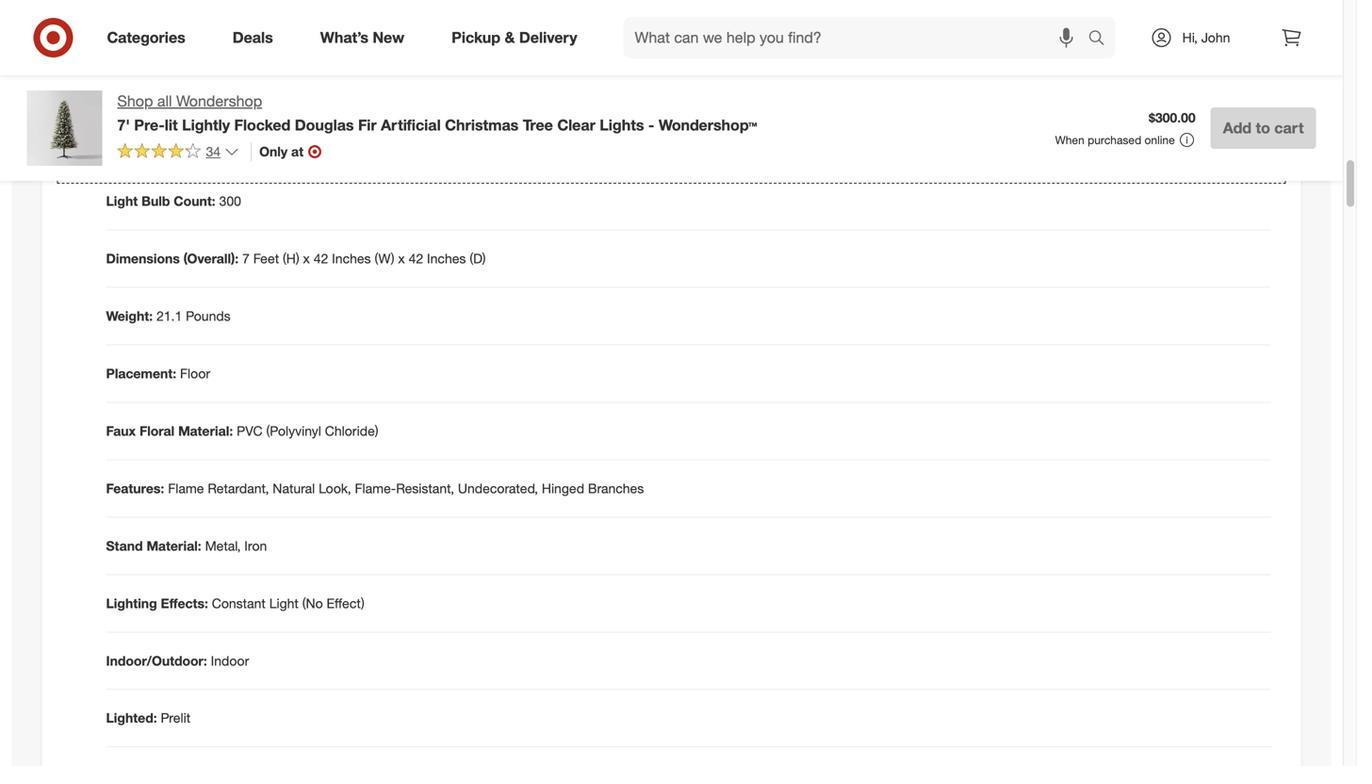 Task type: describe. For each thing, give the bounding box(es) containing it.
deals link
[[217, 17, 297, 58]]

2 42 from the left
[[409, 250, 423, 267]]

placement:
[[106, 365, 176, 382]]

all
[[157, 92, 172, 110]]

electric power source
[[125, 37, 253, 54]]

to for welcome
[[762, 48, 774, 65]]

clear
[[557, 116, 596, 134]]

lightly
[[182, 116, 230, 134]]

tree
[[523, 116, 553, 134]]

0 horizontal spatial indoor
[[125, 64, 163, 80]]

2 inches from the left
[[427, 250, 466, 267]]

flame
[[168, 480, 204, 496]]

indoor/outdoor: indoor
[[106, 652, 249, 669]]

source
[[213, 37, 253, 54]]

1 vertical spatial material:
[[147, 537, 201, 554]]

iron
[[244, 537, 267, 554]]

only
[[259, 143, 288, 160]]

1 vertical spatial indoor
[[211, 652, 249, 669]]

electric
[[125, 37, 169, 54]]

stand
[[106, 537, 143, 554]]

-
[[648, 116, 654, 134]]

stand material: metal, iron
[[106, 537, 267, 554]]

resistant,
[[396, 480, 454, 496]]

dimensions
[[106, 250, 180, 267]]

online
[[1145, 133, 1175, 147]]

7
[[242, 250, 250, 267]]

pickup
[[452, 28, 501, 47]]

branches
[[588, 480, 644, 496]]

300
[[219, 193, 241, 209]]

(overall):
[[183, 250, 239, 267]]

floor
[[167, 64, 193, 80]]

wondershop™.
[[800, 48, 885, 65]]

count:
[[174, 193, 216, 209]]

hinged
[[542, 480, 584, 496]]

when
[[1055, 133, 1085, 147]]

add
[[1223, 119, 1252, 137]]

indoor floor placement
[[125, 64, 259, 80]]

weight: 21.1 pounds
[[106, 308, 231, 324]]

metal,
[[205, 537, 241, 554]]

light bulb count: 300
[[106, 193, 241, 209]]

specifications button
[[57, 124, 1286, 184]]

2 x from the left
[[398, 250, 405, 267]]

artificial
[[381, 116, 441, 134]]

categories link
[[91, 17, 209, 58]]

what's
[[320, 28, 368, 47]]

1 x from the left
[[303, 250, 310, 267]]

add to cart button
[[1211, 107, 1316, 149]]

constant
[[212, 595, 266, 611]]

fir
[[358, 116, 377, 134]]

1 42 from the left
[[314, 250, 328, 267]]

pvc
[[237, 422, 263, 439]]

search
[[1080, 30, 1125, 49]]

wondershop
[[176, 92, 262, 110]]

deals
[[233, 28, 273, 47]]

(no
[[302, 595, 323, 611]]

welcome
[[704, 48, 758, 65]]

categories
[[107, 28, 185, 47]]

power
[[173, 37, 210, 54]]

lighting
[[106, 595, 157, 611]]

faux
[[106, 422, 136, 439]]

21.1
[[156, 308, 182, 324]]

hi, john
[[1182, 29, 1230, 46]]

retardant,
[[208, 480, 269, 496]]

the
[[777, 48, 796, 65]]

undecorated,
[[458, 480, 538, 496]]

lighting effects: constant light (no effect)
[[106, 595, 365, 611]]

john
[[1201, 29, 1230, 46]]

floor
[[180, 365, 210, 382]]

features:
[[106, 480, 164, 496]]

look,
[[319, 480, 351, 496]]

indoor/outdoor:
[[106, 652, 207, 669]]

(w)
[[375, 250, 394, 267]]

(d)
[[470, 250, 486, 267]]

welcome to the wondershop™.
[[704, 48, 885, 65]]

flame-
[[355, 480, 396, 496]]

effect)
[[327, 595, 365, 611]]

chloride)
[[325, 422, 378, 439]]



Task type: locate. For each thing, give the bounding box(es) containing it.
34
[[206, 143, 221, 160]]

1 inches from the left
[[332, 250, 371, 267]]

only at
[[259, 143, 303, 160]]

placement: floor
[[106, 365, 210, 382]]

placement
[[197, 64, 259, 80]]

1 horizontal spatial inches
[[427, 250, 466, 267]]

lighted:
[[106, 710, 157, 726]]

hi,
[[1182, 29, 1198, 46]]

x right (w)
[[398, 250, 405, 267]]

when purchased online
[[1055, 133, 1175, 147]]

delivery
[[519, 28, 577, 47]]

x right (h)
[[303, 250, 310, 267]]

dimensions (overall): 7 feet (h) x 42 inches (w) x 42 inches (d)
[[106, 250, 486, 267]]

0 horizontal spatial inches
[[332, 250, 371, 267]]

&
[[505, 28, 515, 47]]

to right the add
[[1256, 119, 1270, 137]]

(polyvinyl
[[266, 422, 321, 439]]

42 right (h)
[[314, 250, 328, 267]]

inches left (d)
[[427, 250, 466, 267]]

features: flame retardant, natural look, flame-resistant, undecorated, hinged branches
[[106, 480, 644, 496]]

0 horizontal spatial x
[[303, 250, 310, 267]]

1 vertical spatial to
[[1256, 119, 1270, 137]]

faux floral material: pvc (polyvinyl chloride)
[[106, 422, 378, 439]]

0 horizontal spatial light
[[106, 193, 138, 209]]

1 horizontal spatial light
[[269, 595, 299, 611]]

x
[[303, 250, 310, 267], [398, 250, 405, 267]]

to
[[762, 48, 774, 65], [1256, 119, 1270, 137]]

material:
[[178, 422, 233, 439], [147, 537, 201, 554]]

1 horizontal spatial 42
[[409, 250, 423, 267]]

0 vertical spatial material:
[[178, 422, 233, 439]]

natural
[[273, 480, 315, 496]]

1 horizontal spatial to
[[1256, 119, 1270, 137]]

prelit
[[161, 710, 190, 726]]

1 horizontal spatial indoor
[[211, 652, 249, 669]]

specifications
[[106, 143, 227, 164]]

0 vertical spatial indoor
[[125, 64, 163, 80]]

what's new
[[320, 28, 404, 47]]

add to cart
[[1223, 119, 1304, 137]]

weight:
[[106, 308, 153, 324]]

wondershop™
[[659, 116, 757, 134]]

image of 7' pre-lit lightly flocked douglas fir artificial christmas tree clear lights - wondershop™ image
[[27, 90, 102, 166]]

lighted: prelit
[[106, 710, 190, 726]]

inches left (w)
[[332, 250, 371, 267]]

douglas
[[295, 116, 354, 134]]

(h)
[[283, 250, 299, 267]]

cart
[[1275, 119, 1304, 137]]

42 right (w)
[[409, 250, 423, 267]]

0 vertical spatial light
[[106, 193, 138, 209]]

0 horizontal spatial to
[[762, 48, 774, 65]]

material: left the pvc
[[178, 422, 233, 439]]

bulb
[[141, 193, 170, 209]]

shop all wondershop 7' pre-lit lightly flocked douglas fir artificial christmas tree clear lights - wondershop™
[[117, 92, 757, 134]]

42
[[314, 250, 328, 267], [409, 250, 423, 267]]

0 vertical spatial to
[[762, 48, 774, 65]]

1 vertical spatial light
[[269, 595, 299, 611]]

pre-
[[134, 116, 165, 134]]

light left bulb
[[106, 193, 138, 209]]

flocked
[[234, 116, 291, 134]]

search button
[[1080, 17, 1125, 62]]

1 horizontal spatial x
[[398, 250, 405, 267]]

effects:
[[161, 595, 208, 611]]

to left the
[[762, 48, 774, 65]]

material: left metal,
[[147, 537, 201, 554]]

light
[[106, 193, 138, 209], [269, 595, 299, 611]]

what's new link
[[304, 17, 428, 58]]

light left (no
[[269, 595, 299, 611]]

pounds
[[186, 308, 231, 324]]

purchased
[[1088, 133, 1142, 147]]

7'
[[117, 116, 130, 134]]

inches
[[332, 250, 371, 267], [427, 250, 466, 267]]

indoor down electric on the top left
[[125, 64, 163, 80]]

shop
[[117, 92, 153, 110]]

christmas
[[445, 116, 519, 134]]

lit
[[165, 116, 178, 134]]

indoor
[[125, 64, 163, 80], [211, 652, 249, 669]]

to for add
[[1256, 119, 1270, 137]]

pickup & delivery link
[[436, 17, 601, 58]]

indoor down lighting effects: constant light (no effect)
[[211, 652, 249, 669]]

$300.00
[[1149, 109, 1196, 126]]

34 link
[[117, 142, 239, 164]]

0 horizontal spatial 42
[[314, 250, 328, 267]]

What can we help you find? suggestions appear below search field
[[623, 17, 1093, 58]]

feet
[[253, 250, 279, 267]]

lights
[[600, 116, 644, 134]]

new
[[373, 28, 404, 47]]

to inside add to cart button
[[1256, 119, 1270, 137]]



Task type: vqa. For each thing, say whether or not it's contained in the screenshot.
Buy associated with $5.49
no



